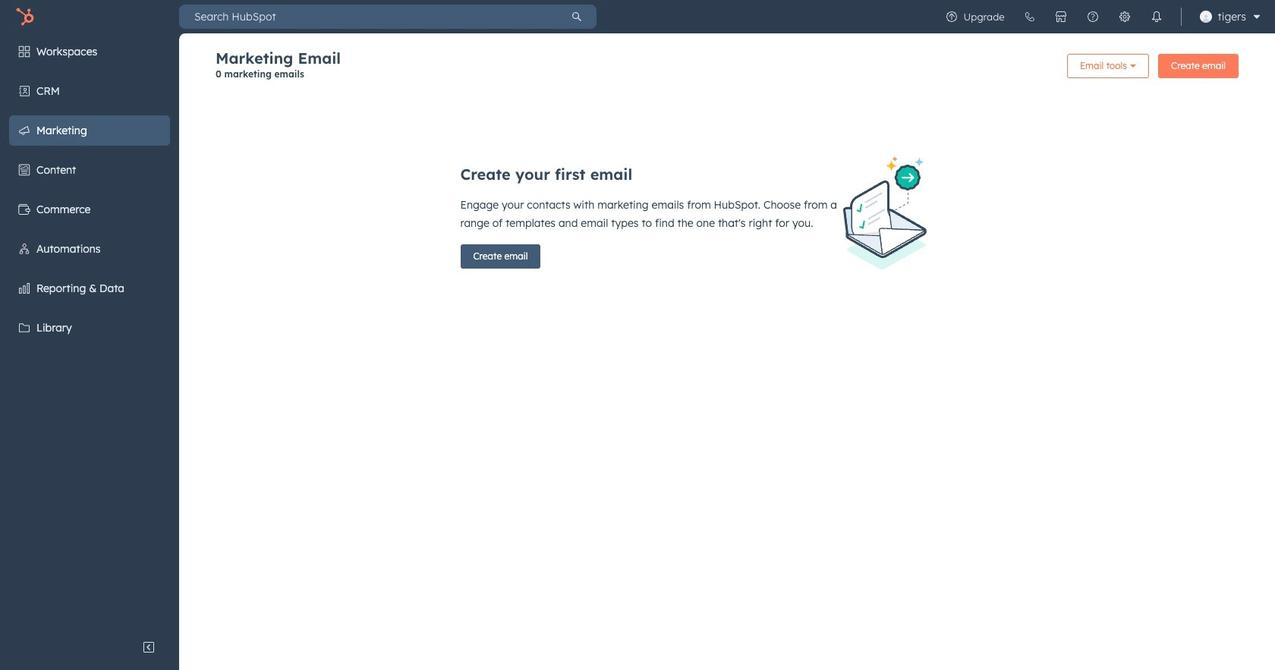 Task type: describe. For each thing, give the bounding box(es) containing it.
howard n/a image
[[1200, 11, 1212, 23]]

settings image
[[1119, 11, 1131, 23]]

marketplaces image
[[1055, 11, 1067, 23]]

Search HubSpot search field
[[179, 5, 557, 29]]



Task type: vqa. For each thing, say whether or not it's contained in the screenshot.
Start 0 tasks at the right top
no



Task type: locate. For each thing, give the bounding box(es) containing it.
menu
[[936, 0, 1267, 33], [0, 33, 179, 633]]

help image
[[1087, 11, 1099, 23]]

1 horizontal spatial menu
[[936, 0, 1267, 33]]

banner
[[216, 49, 1239, 89]]

0 horizontal spatial menu
[[0, 33, 179, 633]]

notifications image
[[1151, 11, 1163, 23]]



